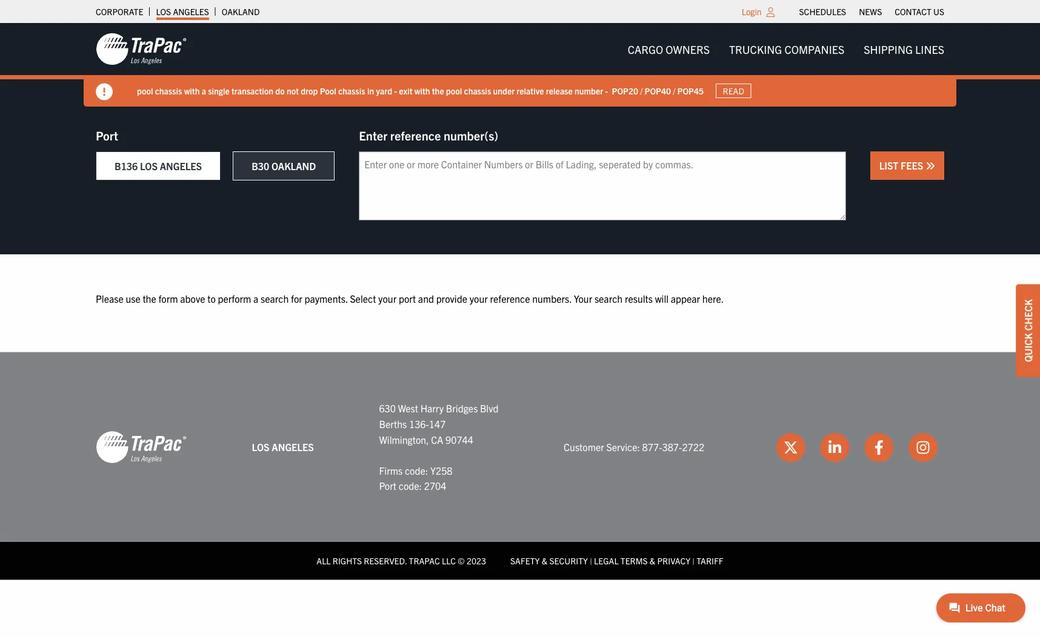 Task type: describe. For each thing, give the bounding box(es) containing it.
transaction
[[232, 85, 273, 96]]

0 vertical spatial angeles
[[173, 6, 209, 17]]

list fees
[[879, 159, 925, 172]]

2 | from the left
[[692, 556, 695, 567]]

provide
[[436, 292, 467, 305]]

legal terms & privacy link
[[594, 556, 690, 567]]

0 vertical spatial solid image
[[96, 83, 113, 100]]

reserved.
[[364, 556, 407, 567]]

1 chassis from the left
[[155, 85, 182, 96]]

enter reference number(s)
[[359, 128, 498, 143]]

all
[[317, 556, 331, 567]]

please
[[96, 292, 123, 305]]

877-
[[642, 441, 662, 453]]

list fees button
[[870, 152, 944, 180]]

los angeles image inside banner
[[96, 32, 187, 66]]

blvd
[[480, 402, 498, 415]]

port inside firms code:  y258 port code:  2704
[[379, 480, 396, 492]]

2 with from the left
[[414, 85, 430, 96]]

oakland link
[[222, 3, 260, 20]]

contact us link
[[895, 3, 944, 20]]

and
[[418, 292, 434, 305]]

select
[[350, 292, 376, 305]]

2 pool from the left
[[446, 85, 462, 96]]

us
[[933, 6, 944, 17]]

payments.
[[305, 292, 348, 305]]

1 pool from the left
[[137, 85, 153, 96]]

safety & security link
[[510, 556, 588, 567]]

legal
[[594, 556, 619, 567]]

light image
[[766, 7, 775, 17]]

will
[[655, 292, 669, 305]]

1 | from the left
[[590, 556, 592, 567]]

safety
[[510, 556, 540, 567]]

1 vertical spatial los
[[140, 160, 158, 172]]

trapac
[[409, 556, 440, 567]]

in
[[367, 85, 374, 96]]

release
[[546, 85, 573, 96]]

do
[[275, 85, 285, 96]]

check
[[1022, 299, 1034, 331]]

1 / from the left
[[640, 85, 643, 96]]

shipping lines
[[864, 42, 944, 56]]

cargo owners link
[[618, 37, 719, 61]]

perform
[[218, 292, 251, 305]]

menu bar containing schedules
[[793, 3, 951, 20]]

2 vertical spatial angeles
[[272, 441, 314, 453]]

1 - from the left
[[394, 85, 397, 96]]

1 vertical spatial angeles
[[160, 160, 202, 172]]

y258
[[430, 465, 452, 477]]

the inside the please use the form above to perform a search for payments. select your port and provide your reference numbers. your search results will appear here. quick check
[[143, 292, 156, 305]]

3 chassis from the left
[[464, 85, 491, 96]]

contact us
[[895, 6, 944, 17]]

1 & from the left
[[542, 556, 547, 567]]

a inside banner
[[202, 85, 206, 96]]

to
[[207, 292, 216, 305]]

147
[[429, 418, 446, 430]]

2 / from the left
[[673, 85, 675, 96]]

trucking
[[729, 42, 782, 56]]

numbers.
[[532, 292, 572, 305]]

2 your from the left
[[469, 292, 488, 305]]

exit
[[399, 85, 412, 96]]

2722
[[682, 441, 704, 453]]

0 vertical spatial los
[[156, 6, 171, 17]]

form
[[158, 292, 178, 305]]

llc
[[442, 556, 456, 567]]

your
[[574, 292, 592, 305]]

quick check link
[[1016, 284, 1040, 377]]

2 - from the left
[[605, 85, 608, 96]]

reference inside the please use the form above to perform a search for payments. select your port and provide your reference numbers. your search results will appear here. quick check
[[490, 292, 530, 305]]

port
[[399, 292, 416, 305]]

pool chassis with a single transaction  do not drop pool chassis in yard -  exit with the pool chassis under relative release number -  pop20 / pop40 / pop45
[[137, 85, 704, 96]]

0 horizontal spatial reference
[[390, 128, 441, 143]]

contact
[[895, 6, 931, 17]]

berths
[[379, 418, 407, 430]]

387-
[[662, 441, 682, 453]]

pop40
[[645, 85, 671, 96]]

1 search from the left
[[261, 292, 289, 305]]

tariff link
[[697, 556, 723, 567]]

customer service: 877-387-2722
[[564, 441, 704, 453]]

a inside the please use the form above to perform a search for payments. select your port and provide your reference numbers. your search results will appear here. quick check
[[253, 292, 258, 305]]

1 vertical spatial code:
[[399, 480, 422, 492]]

number(s)
[[444, 128, 498, 143]]

read
[[723, 85, 744, 96]]

0 horizontal spatial los angeles
[[156, 6, 209, 17]]

0 vertical spatial code:
[[405, 465, 428, 477]]

login
[[742, 6, 762, 17]]

above
[[180, 292, 205, 305]]

service:
[[606, 441, 640, 453]]

under
[[493, 85, 515, 96]]

rights
[[333, 556, 362, 567]]

2 vertical spatial los
[[252, 441, 269, 453]]

trucking companies
[[729, 42, 844, 56]]

cargo owners
[[628, 42, 710, 56]]

banner containing cargo owners
[[0, 23, 1040, 107]]

news
[[859, 6, 882, 17]]

single
[[208, 85, 230, 96]]

footer containing 630 west harry bridges blvd
[[0, 352, 1040, 580]]

companies
[[785, 42, 844, 56]]

menu bar inside banner
[[618, 37, 954, 61]]

b136
[[115, 160, 138, 172]]

wilmington,
[[379, 434, 429, 446]]

bridges
[[446, 402, 478, 415]]

login link
[[742, 6, 762, 17]]



Task type: locate. For each thing, give the bounding box(es) containing it.
west
[[398, 402, 418, 415]]

firms code:  y258 port code:  2704
[[379, 465, 452, 492]]

1 vertical spatial a
[[253, 292, 258, 305]]

list
[[879, 159, 898, 172]]

1 vertical spatial menu bar
[[618, 37, 954, 61]]

banner
[[0, 23, 1040, 107]]

0 vertical spatial a
[[202, 85, 206, 96]]

chassis left single
[[155, 85, 182, 96]]

1 vertical spatial oakland
[[271, 160, 316, 172]]

schedules
[[799, 6, 846, 17]]

- right number
[[605, 85, 608, 96]]

lines
[[915, 42, 944, 56]]

the inside banner
[[432, 85, 444, 96]]

search left for
[[261, 292, 289, 305]]

0 vertical spatial los angeles image
[[96, 32, 187, 66]]

1 horizontal spatial pool
[[446, 85, 462, 96]]

b30
[[252, 160, 269, 172]]

search
[[261, 292, 289, 305], [594, 292, 623, 305]]

0 vertical spatial the
[[432, 85, 444, 96]]

use
[[126, 292, 140, 305]]

for
[[291, 292, 302, 305]]

0 horizontal spatial solid image
[[96, 83, 113, 100]]

0 horizontal spatial the
[[143, 292, 156, 305]]

1 horizontal spatial &
[[650, 556, 655, 567]]

| left tariff link
[[692, 556, 695, 567]]

/ left pop45
[[673, 85, 675, 96]]

0 vertical spatial los angeles
[[156, 6, 209, 17]]

2 chassis from the left
[[338, 85, 365, 96]]

1 horizontal spatial /
[[673, 85, 675, 96]]

-
[[394, 85, 397, 96], [605, 85, 608, 96]]

los
[[156, 6, 171, 17], [140, 160, 158, 172], [252, 441, 269, 453]]

- left exit
[[394, 85, 397, 96]]

please use the form above to perform a search for payments. select your port and provide your reference numbers. your search results will appear here. quick check
[[96, 292, 1034, 362]]

2023
[[467, 556, 486, 567]]

customer
[[564, 441, 604, 453]]

| left legal at the bottom right
[[590, 556, 592, 567]]

menu bar up shipping
[[793, 3, 951, 20]]

menu bar down light icon
[[618, 37, 954, 61]]

0 vertical spatial reference
[[390, 128, 441, 143]]

enter
[[359, 128, 387, 143]]

1 vertical spatial los angeles
[[252, 441, 314, 453]]

1 horizontal spatial |
[[692, 556, 695, 567]]

security
[[549, 556, 588, 567]]

0 horizontal spatial your
[[378, 292, 396, 305]]

0 horizontal spatial chassis
[[155, 85, 182, 96]]

/ right pop20
[[640, 85, 643, 96]]

the right exit
[[432, 85, 444, 96]]

pop20
[[612, 85, 638, 96]]

with left single
[[184, 85, 200, 96]]

2 horizontal spatial chassis
[[464, 85, 491, 96]]

0 vertical spatial oakland
[[222, 6, 260, 17]]

1 vertical spatial los angeles image
[[96, 431, 187, 464]]

©
[[458, 556, 465, 567]]

los angeles image
[[96, 32, 187, 66], [96, 431, 187, 464]]

0 vertical spatial port
[[96, 128, 118, 143]]

1 horizontal spatial the
[[432, 85, 444, 96]]

2 search from the left
[[594, 292, 623, 305]]

owners
[[666, 42, 710, 56]]

1 horizontal spatial with
[[414, 85, 430, 96]]

reference right enter
[[390, 128, 441, 143]]

1 horizontal spatial chassis
[[338, 85, 365, 96]]

0 horizontal spatial search
[[261, 292, 289, 305]]

trucking companies link
[[719, 37, 854, 61]]

los angeles
[[156, 6, 209, 17], [252, 441, 314, 453]]

menu bar containing cargo owners
[[618, 37, 954, 61]]

code: down firms
[[399, 480, 422, 492]]

b30 oakland
[[252, 160, 316, 172]]

tariff
[[697, 556, 723, 567]]

0 horizontal spatial pool
[[137, 85, 153, 96]]

shipping lines link
[[854, 37, 954, 61]]

1 with from the left
[[184, 85, 200, 96]]

solid image inside list fees button
[[925, 161, 935, 171]]

terms
[[621, 556, 648, 567]]

chassis left under
[[464, 85, 491, 96]]

yard
[[376, 85, 392, 96]]

ca
[[431, 434, 443, 446]]

1 vertical spatial solid image
[[925, 161, 935, 171]]

0 horizontal spatial /
[[640, 85, 643, 96]]

& right safety on the bottom
[[542, 556, 547, 567]]

1 vertical spatial the
[[143, 292, 156, 305]]

0 horizontal spatial with
[[184, 85, 200, 96]]

1 los angeles image from the top
[[96, 32, 187, 66]]

reference left numbers.
[[490, 292, 530, 305]]

1 horizontal spatial port
[[379, 480, 396, 492]]

angeles
[[173, 6, 209, 17], [160, 160, 202, 172], [272, 441, 314, 453]]

& right the terms
[[650, 556, 655, 567]]

relative
[[517, 85, 544, 96]]

b136 los angeles
[[115, 160, 202, 172]]

pool
[[320, 85, 336, 96]]

footer
[[0, 352, 1040, 580]]

all rights reserved. trapac llc © 2023
[[317, 556, 486, 567]]

code:
[[405, 465, 428, 477], [399, 480, 422, 492]]

&
[[542, 556, 547, 567], [650, 556, 655, 567]]

the right "use"
[[143, 292, 156, 305]]

port
[[96, 128, 118, 143], [379, 480, 396, 492]]

0 horizontal spatial a
[[202, 85, 206, 96]]

0 horizontal spatial &
[[542, 556, 547, 567]]

1 horizontal spatial your
[[469, 292, 488, 305]]

appear
[[671, 292, 700, 305]]

2 los angeles image from the top
[[96, 431, 187, 464]]

1 horizontal spatial a
[[253, 292, 258, 305]]

0 vertical spatial menu bar
[[793, 3, 951, 20]]

90744
[[445, 434, 473, 446]]

reference
[[390, 128, 441, 143], [490, 292, 530, 305]]

search right your
[[594, 292, 623, 305]]

|
[[590, 556, 592, 567], [692, 556, 695, 567]]

1 horizontal spatial solid image
[[925, 161, 935, 171]]

corporate link
[[96, 3, 143, 20]]

shipping
[[864, 42, 913, 56]]

chassis left in
[[338, 85, 365, 96]]

1 horizontal spatial reference
[[490, 292, 530, 305]]

with right exit
[[414, 85, 430, 96]]

with
[[184, 85, 200, 96], [414, 85, 430, 96]]

los angeles link
[[156, 3, 209, 20]]

menu bar
[[793, 3, 951, 20], [618, 37, 954, 61]]

drop
[[301, 85, 318, 96]]

0 horizontal spatial port
[[96, 128, 118, 143]]

a left single
[[202, 85, 206, 96]]

630 west harry bridges blvd berths 136-147 wilmington, ca 90744
[[379, 402, 498, 446]]

1 vertical spatial port
[[379, 480, 396, 492]]

1 horizontal spatial oakland
[[271, 160, 316, 172]]

pop45
[[677, 85, 704, 96]]

your right provide at the top of the page
[[469, 292, 488, 305]]

fees
[[901, 159, 923, 172]]

safety & security | legal terms & privacy | tariff
[[510, 556, 723, 567]]

630
[[379, 402, 396, 415]]

the
[[432, 85, 444, 96], [143, 292, 156, 305]]

here.
[[702, 292, 724, 305]]

oakland right b30
[[271, 160, 316, 172]]

Enter reference number(s) text field
[[359, 152, 846, 221]]

port up b136
[[96, 128, 118, 143]]

quick
[[1022, 333, 1034, 362]]

0 horizontal spatial -
[[394, 85, 397, 96]]

firms
[[379, 465, 403, 477]]

1 horizontal spatial -
[[605, 85, 608, 96]]

not
[[287, 85, 299, 96]]

0 horizontal spatial |
[[590, 556, 592, 567]]

1 vertical spatial reference
[[490, 292, 530, 305]]

2704
[[424, 480, 446, 492]]

0 horizontal spatial oakland
[[222, 6, 260, 17]]

1 horizontal spatial los angeles
[[252, 441, 314, 453]]

code: up 2704
[[405, 465, 428, 477]]

1 your from the left
[[378, 292, 396, 305]]

a right perform
[[253, 292, 258, 305]]

1 horizontal spatial search
[[594, 292, 623, 305]]

results
[[625, 292, 653, 305]]

solid image
[[96, 83, 113, 100], [925, 161, 935, 171]]

corporate
[[96, 6, 143, 17]]

read link
[[716, 84, 751, 98]]

your
[[378, 292, 396, 305], [469, 292, 488, 305]]

oakland right los angeles link at the left top of page
[[222, 6, 260, 17]]

news link
[[859, 3, 882, 20]]

oakland
[[222, 6, 260, 17], [271, 160, 316, 172]]

your left port
[[378, 292, 396, 305]]

schedules link
[[799, 3, 846, 20]]

/
[[640, 85, 643, 96], [673, 85, 675, 96]]

number
[[575, 85, 603, 96]]

port down firms
[[379, 480, 396, 492]]

2 & from the left
[[650, 556, 655, 567]]

cargo
[[628, 42, 663, 56]]



Task type: vqa. For each thing, say whether or not it's contained in the screenshot.
drop
yes



